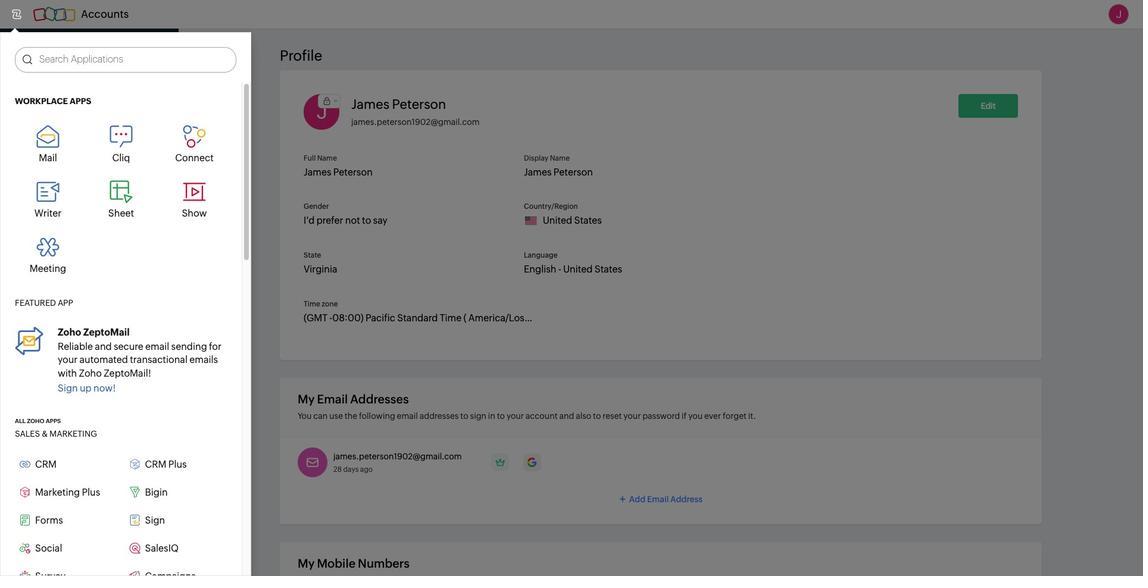 Task type: vqa. For each thing, say whether or not it's contained in the screenshot.
bottom Groups
no



Task type: describe. For each thing, give the bounding box(es) containing it.
sheet link
[[88, 175, 154, 224]]

following
[[359, 411, 395, 421]]

personal
[[48, 68, 79, 77]]

add email address
[[629, 495, 703, 504]]

forget
[[723, 411, 746, 421]]

automated
[[79, 354, 128, 366]]

crm plus link
[[125, 454, 227, 475]]

numbers
[[358, 557, 410, 570]]

my mobile numbers
[[298, 557, 410, 570]]

with
[[58, 368, 77, 379]]

email inside my email addresses you can use the following email addresses to sign in to your account and also to reset your password if you ever forget it.
[[397, 411, 418, 421]]

sign link
[[125, 510, 227, 531]]

writer link
[[15, 175, 81, 224]]

email inside "zoho zeptomail reliable and secure email sending for your automated transactional emails with zoho zeptomail! sign up now!"
[[145, 341, 169, 352]]

information
[[80, 68, 122, 77]]

add
[[629, 495, 646, 504]]

sign up now! link
[[58, 383, 116, 394]]

meeting link
[[15, 231, 81, 279]]

show
[[182, 208, 207, 219]]

the
[[345, 411, 357, 421]]

social link
[[15, 538, 118, 559]]

all zoho apps sales & marketing
[[15, 418, 97, 439]]

my for my email addresses you can use the following email addresses to sign in to your account and also to reset your password if you ever forget it.
[[298, 392, 315, 406]]

my for my mobile numbers
[[298, 557, 315, 570]]

multi-factor authentication
[[36, 179, 144, 188]]

featured app
[[15, 298, 73, 308]]

2 horizontal spatial your
[[623, 411, 641, 421]]

you
[[688, 411, 703, 421]]

connect
[[175, 152, 214, 164]]

crm link
[[15, 454, 118, 475]]

sign
[[470, 411, 486, 421]]

crm plus
[[145, 459, 187, 470]]

app
[[58, 298, 73, 308]]

zoho inside all zoho apps sales & marketing
[[27, 418, 44, 424]]

now!
[[93, 383, 116, 394]]

if
[[682, 411, 687, 421]]

edit
[[981, 101, 996, 111]]

days
[[343, 466, 359, 474]]

james peterson james.peterson1902@gmail.com
[[351, 97, 480, 127]]

zoho zeptomail image
[[15, 327, 43, 355]]

0 horizontal spatial profile
[[36, 40, 61, 50]]

your inside "zoho zeptomail reliable and secure email sending for your automated transactional emails with zoho zeptomail! sign up now!"
[[58, 354, 78, 366]]

primary image
[[491, 454, 509, 471]]

&
[[42, 429, 48, 439]]

ever
[[704, 411, 721, 421]]

factor
[[59, 179, 83, 188]]

peterson
[[392, 97, 446, 112]]

mprivacy image
[[318, 95, 335, 108]]

password
[[642, 411, 680, 421]]

also
[[576, 411, 591, 421]]

zeptomail!
[[104, 368, 151, 379]]

mobile
[[317, 557, 356, 570]]

1 horizontal spatial profile
[[280, 48, 322, 64]]

sheet
[[108, 208, 134, 219]]

zoho zeptomail reliable and secure email sending for your automated transactional emails with zoho zeptomail! sign up now!
[[58, 327, 221, 394]]

sales
[[15, 429, 40, 439]]

1 vertical spatial marketing
[[35, 487, 80, 498]]

edit button
[[958, 94, 1018, 118]]

accounts
[[81, 8, 129, 20]]

cliq link
[[88, 120, 154, 168]]

3 to from the left
[[593, 411, 601, 421]]

sessions
[[36, 245, 70, 255]]

use
[[329, 411, 343, 421]]

0 vertical spatial zoho
[[58, 327, 81, 338]]

1 vertical spatial james.peterson1902@gmail.com
[[333, 452, 462, 461]]

mail link
[[15, 120, 81, 168]]

transactional
[[130, 354, 188, 366]]

multi-
[[36, 179, 59, 188]]

mail
[[39, 152, 57, 164]]

security
[[36, 145, 68, 155]]

marketing plus
[[35, 487, 100, 498]]

social
[[35, 543, 62, 554]]



Task type: locate. For each thing, give the bounding box(es) containing it.
workplace
[[15, 96, 68, 106]]

email inside my email addresses you can use the following email addresses to sign in to your account and also to reset your password if you ever forget it.
[[317, 392, 348, 406]]

up
[[80, 383, 92, 394]]

0 vertical spatial plus
[[168, 459, 187, 470]]

account
[[526, 411, 558, 421]]

0 vertical spatial email
[[317, 392, 348, 406]]

your right reset
[[623, 411, 641, 421]]

plus inside marketing plus link
[[82, 487, 100, 498]]

all
[[15, 418, 26, 424]]

1 vertical spatial and
[[559, 411, 574, 421]]

james.peterson1902@gmail.com
[[351, 117, 480, 127], [333, 452, 462, 461]]

email up use
[[317, 392, 348, 406]]

email up transactional
[[145, 341, 169, 352]]

1 vertical spatial email
[[397, 411, 418, 421]]

2 to from the left
[[497, 411, 505, 421]]

0 vertical spatial and
[[95, 341, 112, 352]]

2 crm from the left
[[145, 459, 166, 470]]

compliance
[[36, 345, 83, 355]]

salesiq link
[[125, 538, 227, 559]]

profile up mprivacy image
[[280, 48, 322, 64]]

0 vertical spatial apps
[[70, 96, 91, 106]]

profile up personal
[[36, 40, 61, 50]]

1 vertical spatial plus
[[82, 487, 100, 498]]

plus for crm plus
[[168, 459, 187, 470]]

zoho up sales
[[27, 418, 44, 424]]

writer
[[34, 208, 62, 219]]

1 horizontal spatial email
[[647, 495, 669, 504]]

featured
[[15, 298, 56, 308]]

zoho
[[58, 327, 81, 338], [79, 368, 102, 379], [27, 418, 44, 424]]

crm down & at the bottom left
[[35, 459, 57, 470]]

sign
[[58, 383, 78, 394], [145, 515, 165, 526]]

can
[[313, 411, 328, 421]]

it.
[[748, 411, 756, 421]]

email right following
[[397, 411, 418, 421]]

cliq
[[112, 152, 130, 164]]

2 vertical spatial zoho
[[27, 418, 44, 424]]

28
[[333, 466, 342, 474]]

in
[[488, 411, 495, 421]]

james
[[351, 97, 389, 112]]

settings
[[36, 212, 68, 221]]

show link
[[161, 175, 227, 224]]

bigin
[[145, 487, 168, 498]]

0 horizontal spatial sign
[[58, 383, 78, 394]]

0 horizontal spatial email
[[317, 392, 348, 406]]

crm
[[35, 459, 57, 470], [145, 459, 166, 470]]

emails
[[189, 354, 218, 366]]

email
[[317, 392, 348, 406], [647, 495, 669, 504]]

1 horizontal spatial crm
[[145, 459, 166, 470]]

crm for crm
[[35, 459, 57, 470]]

1 my from the top
[[298, 392, 315, 406]]

salesiq
[[145, 543, 179, 554]]

to right also at the bottom of the page
[[593, 411, 601, 421]]

address
[[670, 495, 703, 504]]

plus inside crm plus link
[[168, 459, 187, 470]]

1 crm from the left
[[35, 459, 57, 470]]

0 horizontal spatial email
[[145, 341, 169, 352]]

marketing plus link
[[15, 482, 118, 503]]

profile
[[36, 40, 61, 50], [280, 48, 322, 64]]

2 horizontal spatial to
[[593, 411, 601, 421]]

sending
[[171, 341, 207, 352]]

email for add
[[647, 495, 669, 504]]

ago
[[360, 466, 373, 474]]

1 horizontal spatial apps
[[70, 96, 91, 106]]

1 to from the left
[[460, 411, 468, 421]]

marketing
[[49, 429, 97, 439], [35, 487, 80, 498]]

secure
[[114, 341, 143, 352]]

and up automated
[[95, 341, 112, 352]]

0 horizontal spatial and
[[95, 341, 112, 352]]

bigin link
[[125, 482, 227, 503]]

reliable
[[58, 341, 93, 352]]

my up you
[[298, 392, 315, 406]]

connect link
[[161, 120, 227, 168]]

1 vertical spatial zoho
[[79, 368, 102, 379]]

0 horizontal spatial your
[[58, 354, 78, 366]]

personal information
[[48, 68, 122, 77]]

and inside "zoho zeptomail reliable and secure email sending for your automated transactional emails with zoho zeptomail! sign up now!"
[[95, 341, 112, 352]]

0 horizontal spatial apps
[[46, 418, 61, 424]]

0 horizontal spatial to
[[460, 411, 468, 421]]

plus down crm link
[[82, 487, 100, 498]]

crm for crm plus
[[145, 459, 166, 470]]

your right in
[[507, 411, 524, 421]]

you
[[298, 411, 312, 421]]

workplace apps
[[15, 96, 91, 106]]

plus for marketing plus
[[82, 487, 100, 498]]

1 horizontal spatial email
[[397, 411, 418, 421]]

marketing up the forms
[[35, 487, 80, 498]]

plus
[[168, 459, 187, 470], [82, 487, 100, 498]]

and
[[95, 341, 112, 352], [559, 411, 574, 421]]

1 vertical spatial sign
[[145, 515, 165, 526]]

1 horizontal spatial your
[[507, 411, 524, 421]]

zeptomail
[[83, 327, 130, 338]]

addresses
[[350, 392, 409, 406]]

0 vertical spatial james.peterson1902@gmail.com
[[351, 117, 480, 127]]

1 horizontal spatial to
[[497, 411, 505, 421]]

2 my from the top
[[298, 557, 315, 570]]

my left mobile
[[298, 557, 315, 570]]

and inside my email addresses you can use the following email addresses to sign in to your account and also to reset your password if you ever forget it.
[[559, 411, 574, 421]]

reset
[[603, 411, 622, 421]]

sign down bigin
[[145, 515, 165, 526]]

and left also at the bottom of the page
[[559, 411, 574, 421]]

forms
[[35, 515, 63, 526]]

1 horizontal spatial sign
[[145, 515, 165, 526]]

zoho up reliable
[[58, 327, 81, 338]]

to left sign
[[460, 411, 468, 421]]

1 vertical spatial apps
[[46, 418, 61, 424]]

Search Applications text field
[[32, 48, 236, 72]]

to
[[460, 411, 468, 421], [497, 411, 505, 421], [593, 411, 601, 421]]

plus up bigin link at the left of the page
[[168, 459, 187, 470]]

james.peterson1902@gmail.com 28 days ago
[[333, 452, 462, 474]]

1 horizontal spatial and
[[559, 411, 574, 421]]

apps down personal information
[[70, 96, 91, 106]]

your
[[58, 354, 78, 366], [507, 411, 524, 421], [623, 411, 641, 421]]

forms link
[[15, 510, 118, 531]]

your up with
[[58, 354, 78, 366]]

addresses
[[420, 411, 459, 421]]

james.peterson1902@gmail.com down peterson
[[351, 117, 480, 127]]

email for my
[[317, 392, 348, 406]]

to right in
[[497, 411, 505, 421]]

authentication
[[85, 179, 144, 188]]

0 vertical spatial email
[[145, 341, 169, 352]]

my
[[298, 392, 315, 406], [298, 557, 315, 570]]

1 horizontal spatial plus
[[168, 459, 187, 470]]

0 vertical spatial marketing
[[49, 429, 97, 439]]

marketing right & at the bottom left
[[49, 429, 97, 439]]

apps inside all zoho apps sales & marketing
[[46, 418, 61, 424]]

my inside my email addresses you can use the following email addresses to sign in to your account and also to reset your password if you ever forget it.
[[298, 392, 315, 406]]

my email addresses you can use the following email addresses to sign in to your account and also to reset your password if you ever forget it.
[[298, 392, 756, 421]]

crm up bigin
[[145, 459, 166, 470]]

zoho up the sign up now! link at the left of the page
[[79, 368, 102, 379]]

email right add
[[647, 495, 669, 504]]

sign down with
[[58, 383, 78, 394]]

meeting
[[30, 263, 66, 274]]

apps up & at the bottom left
[[46, 418, 61, 424]]

sign inside "zoho zeptomail reliable and secure email sending for your automated transactional emails with zoho zeptomail! sign up now!"
[[58, 383, 78, 394]]

0 horizontal spatial plus
[[82, 487, 100, 498]]

james.peterson1902@gmail.com up ago
[[333, 452, 462, 461]]

0 horizontal spatial crm
[[35, 459, 57, 470]]

apps
[[70, 96, 91, 106], [46, 418, 61, 424]]

1 vertical spatial my
[[298, 557, 315, 570]]

for
[[209, 341, 221, 352]]

0 vertical spatial my
[[298, 392, 315, 406]]

1 vertical spatial email
[[647, 495, 669, 504]]

0 vertical spatial sign
[[58, 383, 78, 394]]

marketing inside all zoho apps sales & marketing
[[49, 429, 97, 439]]



